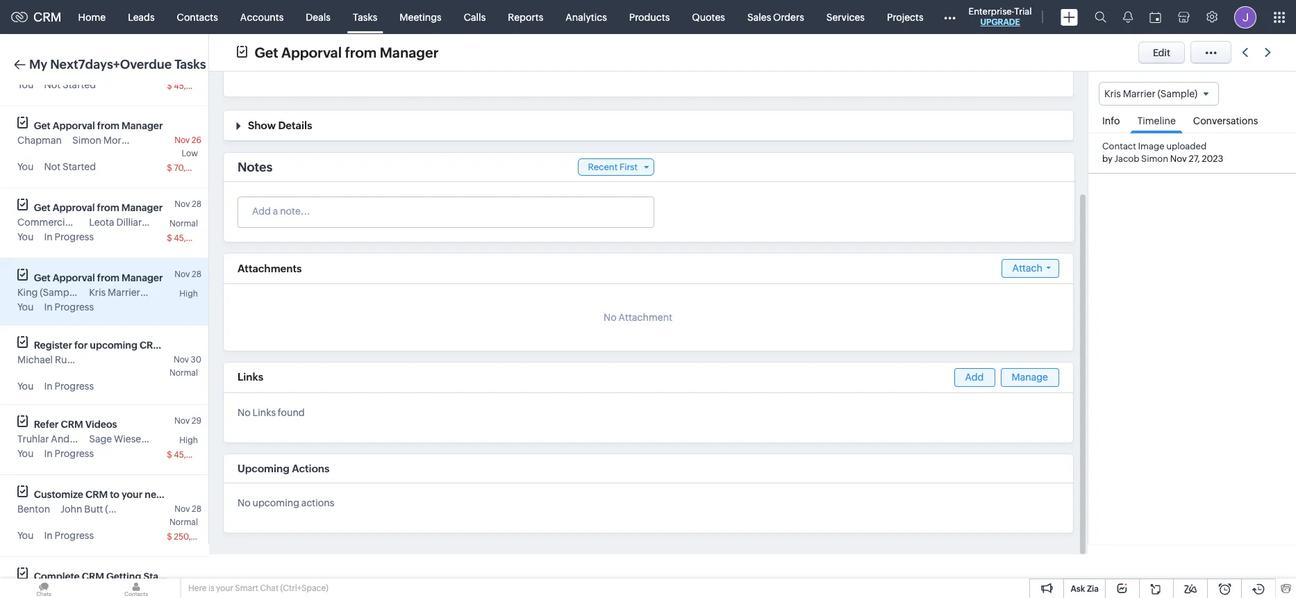 Task type: vqa. For each thing, say whether or not it's contained in the screenshot.
Customize CRM to your needs Nov 28
yes



Task type: describe. For each thing, give the bounding box(es) containing it.
not for $ 45,000.00
[[44, 79, 61, 90]]

attach
[[1013, 263, 1043, 274]]

manager up 'leota dilliard (sample)'
[[121, 202, 163, 213]]

leota
[[89, 217, 114, 228]]

get up commercial
[[34, 202, 51, 213]]

show
[[248, 120, 276, 131]]

commercial press
[[17, 217, 99, 228]]

0 horizontal spatial tasks
[[175, 57, 206, 72]]

enterprise-
[[969, 6, 1015, 17]]

quotes
[[692, 11, 726, 23]]

actions
[[302, 498, 335, 509]]

normal for get approval from manager
[[170, 219, 198, 229]]

in for crm
[[44, 448, 53, 459]]

timeline link
[[1131, 106, 1184, 134]]

create menu image
[[1061, 9, 1078, 25]]

5 in from the top
[[44, 530, 53, 541]]

found
[[278, 407, 305, 418]]

28 for leota dilliard (sample)
[[192, 199, 202, 209]]

nov 28 for kris marrier (sample)
[[175, 270, 202, 279]]

Other Modules field
[[935, 6, 965, 28]]

to
[[110, 489, 119, 500]]

0 vertical spatial simon
[[399, 62, 428, 73]]

$ for customize crm to your needs
[[167, 532, 172, 542]]

5 you from the top
[[17, 381, 34, 392]]

you for benton
[[17, 530, 34, 541]]

$ for refer crm videos
[[167, 450, 172, 460]]

2 truhlar from the left
[[72, 434, 103, 445]]

not started for $ 45,000.00
[[44, 79, 96, 90]]

1 horizontal spatial get apporval from manager
[[255, 44, 439, 60]]

donette
[[89, 586, 126, 597]]

2023
[[1202, 154, 1224, 164]]

(sample) for benton
[[105, 504, 145, 515]]

signals image
[[1124, 11, 1133, 23]]

apporval inside get apporval from manager nov 26
[[53, 120, 95, 131]]

leota dilliard (sample)
[[89, 217, 190, 228]]

john
[[61, 504, 82, 515]]

1 vertical spatial links
[[253, 407, 276, 418]]

3 progress from the top
[[55, 381, 94, 392]]

michael ruta (sample) normal
[[17, 354, 198, 378]]

1 horizontal spatial upcoming
[[253, 498, 300, 509]]

progress for and
[[55, 448, 94, 459]]

trial
[[1015, 6, 1033, 17]]

enterprise-trial upgrade
[[969, 6, 1033, 27]]

nov inside contact image uploaded by jacob simon nov 27, 2023
[[1171, 154, 1188, 164]]

edit button
[[1139, 41, 1186, 64]]

dimensions
[[55, 586, 108, 597]]

orders
[[774, 11, 805, 23]]

contact
[[1103, 141, 1137, 152]]

search element
[[1087, 0, 1115, 34]]

notes
[[238, 160, 273, 174]]

normal inside michael ruta (sample) normal
[[170, 368, 198, 378]]

customize
[[34, 489, 83, 500]]

250,000.00
[[174, 532, 221, 542]]

commercial
[[17, 217, 73, 228]]

0 vertical spatial apporval
[[281, 44, 342, 60]]

press
[[75, 217, 99, 228]]

analytics link
[[555, 0, 618, 34]]

no for links
[[238, 407, 251, 418]]

Add a note... field
[[238, 204, 653, 218]]

manager up jacob simon
[[380, 44, 439, 60]]

0 vertical spatial tasks
[[353, 11, 378, 23]]

(sample) for commercial press
[[150, 217, 190, 228]]

high for kris marrier (sample)
[[179, 289, 198, 299]]

signals element
[[1115, 0, 1142, 34]]

deals
[[306, 11, 331, 23]]

manager down 'leota dilliard (sample)'
[[122, 272, 163, 284]]

high for sage wieser (sample)
[[179, 436, 198, 446]]

products
[[630, 11, 670, 23]]

get apporval from manager nov 26
[[34, 120, 202, 145]]

1 $ 45,000.00 from the top
[[167, 81, 216, 91]]

crm left home link on the top of page
[[33, 10, 62, 24]]

45,000.00 for get approval from manager
[[174, 234, 216, 243]]

show details link
[[245, 120, 312, 131]]

low
[[182, 149, 198, 158]]

is
[[208, 584, 214, 594]]

services
[[827, 11, 865, 23]]

and
[[51, 434, 70, 445]]

add link
[[955, 368, 996, 387]]

manage
[[1012, 372, 1049, 383]]

28 for kris marrier (sample)
[[192, 270, 202, 279]]

home
[[78, 11, 106, 23]]

analytics
[[566, 11, 607, 23]]

sales orders
[[748, 11, 805, 23]]

tasks link
[[342, 0, 389, 34]]

crm link
[[11, 10, 62, 24]]

(ctrl+space)
[[280, 584, 329, 594]]

contacts
[[177, 11, 218, 23]]

calendar image
[[1150, 11, 1162, 23]]

3 in progress from the top
[[44, 381, 94, 392]]

45,000.00 for refer crm videos
[[174, 450, 216, 460]]

meetings
[[400, 11, 442, 23]]

details
[[278, 120, 312, 131]]

from up leota in the left top of the page
[[97, 202, 119, 213]]

edit
[[1154, 47, 1171, 58]]

webinars
[[164, 340, 208, 351]]

register for upcoming crm webinars nov 30
[[34, 340, 208, 365]]

for
[[74, 340, 88, 351]]

started for $ 70,000.00
[[63, 161, 96, 172]]

getting
[[106, 571, 141, 582]]

nov inside customize crm to your needs nov 28
[[175, 505, 190, 514]]

videos
[[85, 419, 117, 430]]

from inside get apporval from manager nov 26
[[97, 120, 120, 131]]

attachments
[[238, 263, 302, 275]]

in progress for press
[[44, 231, 94, 243]]

ruta
[[55, 354, 76, 366]]

register
[[34, 340, 72, 351]]

dilliard
[[116, 217, 148, 228]]

from down leota in the left top of the page
[[97, 272, 120, 284]]

2 vertical spatial no
[[238, 498, 251, 509]]

get approval from manager
[[34, 202, 163, 213]]

customize crm to your needs nov 28
[[34, 489, 202, 514]]

(sample) for chapman
[[144, 135, 184, 146]]

search image
[[1095, 11, 1107, 23]]

benton
[[17, 504, 50, 515]]

(sample) for king (sample)
[[142, 287, 182, 298]]

contacts link
[[166, 0, 229, 34]]

image
[[1139, 141, 1165, 152]]

recent
[[588, 162, 618, 172]]

28 inside customize crm to your needs nov 28
[[192, 505, 202, 514]]

task
[[286, 61, 306, 72]]

projects
[[888, 11, 924, 23]]

0 horizontal spatial jacob
[[370, 62, 397, 73]]

you for chapman
[[17, 161, 34, 172]]

butt
[[84, 504, 103, 515]]

chapman
[[17, 135, 62, 146]]

not for $ 70,000.00
[[44, 161, 61, 172]]

30
[[191, 355, 202, 365]]

no for attachments
[[604, 312, 617, 323]]

$ 45,000.00 for get approval from manager
[[167, 234, 216, 243]]

john butt (sample)
[[61, 504, 145, 515]]

reports link
[[497, 0, 555, 34]]

get down accounts link
[[255, 44, 278, 60]]

info link
[[1096, 106, 1128, 133]]

0 horizontal spatial kris marrier (sample)
[[89, 287, 182, 298]]

you for king (sample)
[[17, 302, 34, 313]]

smart
[[235, 584, 259, 594]]

meetings link
[[389, 0, 453, 34]]

nov inside get apporval from manager nov 26
[[175, 136, 190, 145]]



Task type: locate. For each thing, give the bounding box(es) containing it.
profile image
[[1235, 6, 1257, 28]]

links left the found
[[253, 407, 276, 418]]

4 progress from the top
[[55, 448, 94, 459]]

(sample) for truhlar and truhlar attys
[[147, 434, 187, 445]]

simon inside contact image uploaded by jacob simon nov 27, 2023
[[1142, 154, 1169, 164]]

add
[[966, 372, 985, 383]]

tasks
[[353, 11, 378, 23], [175, 57, 206, 72]]

27,
[[1190, 154, 1201, 164]]

normal
[[170, 219, 198, 229], [170, 368, 198, 378], [170, 518, 198, 528]]

not down my
[[44, 79, 61, 90]]

progress
[[55, 231, 94, 243], [55, 302, 94, 313], [55, 381, 94, 392], [55, 448, 94, 459], [55, 530, 94, 541]]

(sample) down for
[[78, 354, 118, 366]]

kris right "king (sample)"
[[89, 287, 106, 298]]

1 vertical spatial 29
[[192, 587, 202, 596]]

(sample) down steps
[[155, 586, 195, 597]]

you for commercial press
[[17, 231, 34, 243]]

(sample) down to
[[105, 504, 145, 515]]

2 vertical spatial simon
[[1142, 154, 1169, 164]]

progress down "king (sample)"
[[55, 302, 94, 313]]

you down benton
[[17, 530, 34, 541]]

3 $ from the top
[[167, 234, 172, 243]]

3 you from the top
[[17, 231, 34, 243]]

1 vertical spatial $ 45,000.00
[[167, 234, 216, 243]]

$
[[167, 81, 172, 91], [167, 163, 172, 173], [167, 234, 172, 243], [167, 450, 172, 460], [167, 532, 172, 542]]

no left attachment
[[604, 312, 617, 323]]

calls
[[464, 11, 486, 23]]

upcoming up michael ruta (sample) normal
[[90, 340, 137, 351]]

1 vertical spatial jacob
[[1115, 154, 1140, 164]]

1 vertical spatial high
[[179, 436, 198, 446]]

1 vertical spatial apporval
[[53, 120, 95, 131]]

0 vertical spatial started
[[63, 79, 96, 90]]

1 horizontal spatial jacob
[[1115, 154, 1140, 164]]

normal down 30
[[170, 368, 198, 378]]

next record image
[[1266, 48, 1275, 57]]

marrier inside field
[[1124, 88, 1156, 99]]

high up "webinars" at the bottom left of the page
[[179, 289, 198, 299]]

jacob
[[370, 62, 397, 73], [1115, 154, 1140, 164]]

crm for videos
[[61, 419, 83, 430]]

0 vertical spatial kris
[[1105, 88, 1122, 99]]

$ 70,000.00
[[167, 163, 216, 173]]

nov inside "complete crm getting started steps nov 29"
[[174, 587, 190, 596]]

progress down "john"
[[55, 530, 94, 541]]

progress for (sample)
[[55, 302, 94, 313]]

get apporval from manager up owner
[[255, 44, 439, 60]]

in progress down truhlar and truhlar attys on the bottom
[[44, 448, 94, 459]]

$ 45,000.00 up "26"
[[167, 81, 216, 91]]

sage wieser (sample)
[[89, 434, 187, 445]]

1 vertical spatial nov 28
[[175, 270, 202, 279]]

0 vertical spatial normal
[[170, 219, 198, 229]]

2 45,000.00 from the top
[[174, 234, 216, 243]]

29 inside "complete crm getting started steps nov 29"
[[192, 587, 202, 596]]

steps
[[180, 571, 205, 582]]

0 horizontal spatial truhlar
[[17, 434, 49, 445]]

26
[[192, 136, 202, 145]]

marrier
[[1124, 88, 1156, 99], [108, 287, 140, 298]]

1 vertical spatial get apporval from manager
[[34, 272, 163, 284]]

next7days+overdue
[[50, 57, 172, 72]]

contacts image
[[92, 579, 180, 598]]

ask
[[1071, 585, 1086, 594]]

in progress for (sample)
[[44, 302, 94, 313]]

1 horizontal spatial tasks
[[353, 11, 378, 23]]

started inside "complete crm getting started steps nov 29"
[[143, 571, 178, 582]]

1 45,000.00 from the top
[[174, 81, 216, 91]]

nov inside register for upcoming crm webinars nov 30
[[174, 355, 189, 365]]

wieser
[[114, 434, 145, 445]]

1 vertical spatial normal
[[170, 368, 198, 378]]

2 high from the top
[[179, 436, 198, 446]]

0 vertical spatial not
[[44, 79, 61, 90]]

profile element
[[1226, 0, 1265, 34]]

attys
[[105, 434, 128, 445]]

1 in from the top
[[44, 231, 53, 243]]

manager up simon morasca (sample)
[[122, 120, 163, 131]]

jacob simon
[[370, 62, 428, 73]]

chat
[[260, 584, 279, 594]]

5 in progress from the top
[[44, 530, 94, 541]]

in down and
[[44, 448, 53, 459]]

(sample) inside michael ruta (sample) normal
[[78, 354, 118, 366]]

calls link
[[453, 0, 497, 34]]

Kris Marrier (Sample) field
[[1100, 82, 1220, 106]]

7 you from the top
[[17, 530, 34, 541]]

get apporval from manager
[[255, 44, 439, 60], [34, 272, 163, 284]]

no down upcoming
[[238, 498, 251, 509]]

kris marrier (sample) up timeline link
[[1105, 88, 1198, 99]]

home link
[[67, 0, 117, 34]]

my next7days+overdue tasks
[[29, 57, 206, 72]]

1 vertical spatial marrier
[[108, 287, 140, 298]]

nov down uploaded
[[1171, 154, 1188, 164]]

1 high from the top
[[179, 289, 198, 299]]

you for truhlar and truhlar attys
[[17, 448, 34, 459]]

chats image
[[0, 579, 88, 598]]

get
[[255, 44, 278, 60], [34, 120, 51, 131], [34, 202, 51, 213], [34, 272, 51, 284]]

$ 45,000.00 for refer crm videos
[[167, 450, 216, 460]]

(sample) for printing dimensions
[[155, 586, 195, 597]]

jacob inside contact image uploaded by jacob simon nov 27, 2023
[[1115, 154, 1140, 164]]

crm up dimensions
[[82, 571, 104, 582]]

2 vertical spatial 45,000.00
[[174, 450, 216, 460]]

in for apporval
[[44, 302, 53, 313]]

0 vertical spatial no
[[604, 312, 617, 323]]

2 29 from the top
[[192, 587, 202, 596]]

marrier up register for upcoming crm webinars nov 30
[[108, 287, 140, 298]]

crm for getting
[[82, 571, 104, 582]]

1 vertical spatial simon
[[72, 135, 101, 146]]

recent first
[[588, 162, 638, 172]]

1 nov 28 from the top
[[175, 199, 202, 209]]

printing dimensions
[[17, 586, 108, 597]]

not started for $ 70,000.00
[[44, 161, 96, 172]]

$ down 'leota dilliard (sample)'
[[167, 234, 172, 243]]

2 vertical spatial normal
[[170, 518, 198, 528]]

apporval up "king (sample)"
[[53, 272, 95, 284]]

2 horizontal spatial simon
[[1142, 154, 1169, 164]]

3 $ 45,000.00 from the top
[[167, 450, 216, 460]]

29 down 30
[[192, 416, 202, 426]]

0 vertical spatial kris marrier (sample)
[[1105, 88, 1198, 99]]

2 nov 28 from the top
[[175, 270, 202, 279]]

upcoming down the upcoming actions
[[253, 498, 300, 509]]

started up donette foller (sample)
[[143, 571, 178, 582]]

king (sample)
[[17, 287, 80, 298]]

1 progress from the top
[[55, 231, 94, 243]]

simon down meetings link
[[399, 62, 428, 73]]

2 28 from the top
[[192, 270, 202, 279]]

your right to
[[122, 489, 143, 500]]

leads link
[[117, 0, 166, 34]]

1 horizontal spatial kris marrier (sample)
[[1105, 88, 1198, 99]]

quotes link
[[681, 0, 737, 34]]

not started down "chapman"
[[44, 161, 96, 172]]

crm inside customize crm to your needs nov 28
[[85, 489, 108, 500]]

you down michael
[[17, 381, 34, 392]]

3 45,000.00 from the top
[[174, 450, 216, 460]]

here
[[188, 584, 207, 594]]

your right 'is' on the left
[[216, 584, 233, 594]]

no upcoming actions
[[238, 498, 335, 509]]

2 $ from the top
[[167, 163, 172, 173]]

nov up $ 250,000.00
[[175, 505, 190, 514]]

normal for customize crm to your needs
[[170, 518, 198, 528]]

no links found
[[238, 407, 305, 418]]

2 not from the top
[[44, 161, 61, 172]]

(sample) up low
[[144, 135, 184, 146]]

0 vertical spatial nov 28
[[175, 199, 202, 209]]

0 vertical spatial marrier
[[1124, 88, 1156, 99]]

3 normal from the top
[[170, 518, 198, 528]]

1 in progress from the top
[[44, 231, 94, 243]]

45,000.00
[[174, 81, 216, 91], [174, 234, 216, 243], [174, 450, 216, 460]]

apporval up "chapman"
[[53, 120, 95, 131]]

from down the tasks link
[[345, 44, 377, 60]]

sales orders link
[[737, 0, 816, 34]]

(sample) up "webinars" at the bottom left of the page
[[142, 287, 182, 298]]

from up morasca
[[97, 120, 120, 131]]

conversations link
[[1187, 106, 1266, 133]]

4 you from the top
[[17, 302, 34, 313]]

nov 28 for leota dilliard (sample)
[[175, 199, 202, 209]]

0 horizontal spatial your
[[122, 489, 143, 500]]

deals link
[[295, 0, 342, 34]]

simon down image at top right
[[1142, 154, 1169, 164]]

started down next7days+overdue
[[63, 79, 96, 90]]

jacob down contact
[[1115, 154, 1140, 164]]

0 horizontal spatial marrier
[[108, 287, 140, 298]]

simon
[[399, 62, 428, 73], [72, 135, 101, 146], [1142, 154, 1169, 164]]

get inside get apporval from manager nov 26
[[34, 120, 51, 131]]

3 28 from the top
[[192, 505, 202, 514]]

2 vertical spatial apporval
[[53, 272, 95, 284]]

nov left "26"
[[175, 136, 190, 145]]

you down truhlar and truhlar attys on the bottom
[[17, 448, 34, 459]]

get apporval from manager up "king (sample)"
[[34, 272, 163, 284]]

you down king
[[17, 302, 34, 313]]

in down commercial
[[44, 231, 53, 243]]

from
[[345, 44, 377, 60], [97, 120, 120, 131], [97, 202, 119, 213], [97, 272, 120, 284]]

0 vertical spatial 45,000.00
[[174, 81, 216, 91]]

progress down ruta
[[55, 381, 94, 392]]

in down "king (sample)"
[[44, 302, 53, 313]]

apporval
[[281, 44, 342, 60], [53, 120, 95, 131], [53, 272, 95, 284]]

3 in from the top
[[44, 381, 53, 392]]

in progress down ruta
[[44, 381, 94, 392]]

nov down $ 70,000.00
[[175, 199, 190, 209]]

projects link
[[876, 0, 935, 34]]

1 vertical spatial upcoming
[[253, 498, 300, 509]]

1 not from the top
[[44, 79, 61, 90]]

create menu element
[[1053, 0, 1087, 34]]

in progress down "john"
[[44, 530, 94, 541]]

no attachment
[[604, 312, 673, 323]]

0 horizontal spatial kris
[[89, 287, 106, 298]]

0 horizontal spatial upcoming
[[90, 340, 137, 351]]

show details
[[248, 120, 312, 131]]

michael
[[17, 354, 53, 366]]

not
[[44, 79, 61, 90], [44, 161, 61, 172]]

kris
[[1105, 88, 1122, 99], [89, 287, 106, 298]]

$ left 250,000.00
[[167, 532, 172, 542]]

kris up info link
[[1105, 88, 1122, 99]]

upcoming actions
[[238, 463, 330, 475]]

your
[[122, 489, 143, 500], [216, 584, 233, 594]]

28
[[192, 199, 202, 209], [192, 270, 202, 279], [192, 505, 202, 514]]

zia
[[1088, 585, 1100, 594]]

1 vertical spatial not started
[[44, 161, 96, 172]]

1 vertical spatial not
[[44, 161, 61, 172]]

1 vertical spatial no
[[238, 407, 251, 418]]

crm inside register for upcoming crm webinars nov 30
[[140, 340, 162, 351]]

simon left morasca
[[72, 135, 101, 146]]

manage link
[[1001, 368, 1060, 387]]

$ for get apporval from manager
[[167, 163, 172, 173]]

0 vertical spatial your
[[122, 489, 143, 500]]

1 horizontal spatial simon
[[399, 62, 428, 73]]

here is your smart chat (ctrl+space)
[[188, 584, 329, 594]]

0 horizontal spatial simon
[[72, 135, 101, 146]]

0 vertical spatial upcoming
[[90, 340, 137, 351]]

complete crm getting started steps nov 29
[[34, 571, 205, 596]]

6 you from the top
[[17, 448, 34, 459]]

$ left 70,000.00
[[167, 163, 172, 173]]

task owner
[[286, 61, 339, 72]]

by
[[1103, 154, 1113, 164]]

manager inside get apporval from manager nov 26
[[122, 120, 163, 131]]

2 vertical spatial started
[[143, 571, 178, 582]]

products link
[[618, 0, 681, 34]]

0 horizontal spatial get apporval from manager
[[34, 272, 163, 284]]

tasks down contacts link
[[175, 57, 206, 72]]

0 vertical spatial jacob
[[370, 62, 397, 73]]

king
[[17, 287, 38, 298]]

0 vertical spatial 29
[[192, 416, 202, 426]]

1 vertical spatial kris
[[89, 287, 106, 298]]

in progress down "king (sample)"
[[44, 302, 94, 313]]

progress down press on the left top of the page
[[55, 231, 94, 243]]

1 $ from the top
[[167, 81, 172, 91]]

my
[[29, 57, 47, 72]]

1 vertical spatial 28
[[192, 270, 202, 279]]

started up the approval
[[63, 161, 96, 172]]

2 in progress from the top
[[44, 302, 94, 313]]

crm up truhlar and truhlar attys on the bottom
[[61, 419, 83, 430]]

marrier up timeline link
[[1124, 88, 1156, 99]]

0 vertical spatial links
[[238, 371, 263, 383]]

you down my
[[17, 79, 34, 90]]

nov up sage wieser (sample)
[[174, 416, 190, 426]]

2 $ 45,000.00 from the top
[[167, 234, 216, 243]]

2 progress from the top
[[55, 302, 94, 313]]

1 29 from the top
[[192, 416, 202, 426]]

high down nov 29
[[179, 436, 198, 446]]

printing
[[17, 586, 53, 597]]

(sample) right the dilliard
[[150, 217, 190, 228]]

upcoming inside register for upcoming crm webinars nov 30
[[90, 340, 137, 351]]

you down "chapman"
[[17, 161, 34, 172]]

4 in from the top
[[44, 448, 53, 459]]

1 horizontal spatial your
[[216, 584, 233, 594]]

0 vertical spatial get apporval from manager
[[255, 44, 439, 60]]

(sample) up timeline link
[[1158, 88, 1198, 99]]

in for approval
[[44, 231, 53, 243]]

5 progress from the top
[[55, 530, 94, 541]]

no left the found
[[238, 407, 251, 418]]

nov down steps
[[174, 587, 190, 596]]

approval
[[53, 202, 95, 213]]

apporval up task owner on the top left
[[281, 44, 342, 60]]

1 not started from the top
[[44, 79, 96, 90]]

2 vertical spatial $ 45,000.00
[[167, 450, 216, 460]]

needs
[[145, 489, 173, 500]]

29 left 'is' on the left
[[192, 587, 202, 596]]

1 vertical spatial your
[[216, 584, 233, 594]]

nov down 'leota dilliard (sample)'
[[175, 270, 190, 279]]

not started
[[44, 79, 96, 90], [44, 161, 96, 172]]

started for $ 45,000.00
[[63, 79, 96, 90]]

1 truhlar from the left
[[17, 434, 49, 445]]

1 horizontal spatial marrier
[[1124, 88, 1156, 99]]

2 normal from the top
[[170, 368, 198, 378]]

1 vertical spatial started
[[63, 161, 96, 172]]

1 normal from the top
[[170, 219, 198, 229]]

get up "king (sample)"
[[34, 272, 51, 284]]

4 $ from the top
[[167, 450, 172, 460]]

(sample)
[[1158, 88, 1198, 99], [144, 135, 184, 146], [150, 217, 190, 228], [40, 287, 80, 298], [142, 287, 182, 298], [78, 354, 118, 366], [147, 434, 187, 445], [105, 504, 145, 515], [155, 586, 195, 597]]

0 vertical spatial 28
[[192, 199, 202, 209]]

in down benton
[[44, 530, 53, 541]]

1 vertical spatial 45,000.00
[[174, 234, 216, 243]]

donette foller (sample)
[[89, 586, 195, 597]]

progress down truhlar and truhlar attys on the bottom
[[55, 448, 94, 459]]

crm for to
[[85, 489, 108, 500]]

2 vertical spatial 28
[[192, 505, 202, 514]]

truhlar down refer crm videos
[[72, 434, 103, 445]]

0 vertical spatial not started
[[44, 79, 96, 90]]

tasks right deals
[[353, 11, 378, 23]]

started
[[63, 79, 96, 90], [63, 161, 96, 172], [143, 571, 178, 582]]

(sample) down nov 29
[[147, 434, 187, 445]]

crm left "webinars" at the bottom left of the page
[[140, 340, 162, 351]]

(sample) inside kris marrier (sample) field
[[1158, 88, 1198, 99]]

morasca
[[103, 135, 142, 146]]

2 you from the top
[[17, 161, 34, 172]]

2 not started from the top
[[44, 161, 96, 172]]

$ 250,000.00
[[167, 532, 221, 542]]

your inside customize crm to your needs nov 28
[[122, 489, 143, 500]]

2 in from the top
[[44, 302, 53, 313]]

links up no links found
[[238, 371, 263, 383]]

uploaded
[[1167, 141, 1207, 152]]

kris marrier (sample) inside field
[[1105, 88, 1198, 99]]

progress for press
[[55, 231, 94, 243]]

reports
[[508, 11, 544, 23]]

1 horizontal spatial kris
[[1105, 88, 1122, 99]]

1 vertical spatial tasks
[[175, 57, 206, 72]]

$ down sage wieser (sample)
[[167, 450, 172, 460]]

1 horizontal spatial truhlar
[[72, 434, 103, 445]]

normal up $ 250,000.00
[[170, 518, 198, 528]]

jacob down the tasks link
[[370, 62, 397, 73]]

4 in progress from the top
[[44, 448, 94, 459]]

$ 45,000.00 down 'leota dilliard (sample)'
[[167, 234, 216, 243]]

nov 29
[[174, 416, 202, 426]]

1 vertical spatial kris marrier (sample)
[[89, 287, 182, 298]]

previous record image
[[1243, 48, 1249, 57]]

5 $ from the top
[[167, 532, 172, 542]]

normal right the dilliard
[[170, 219, 198, 229]]

45,000.00 down nov 29
[[174, 450, 216, 460]]

1 you from the top
[[17, 79, 34, 90]]

not started down my
[[44, 79, 96, 90]]

not down "chapman"
[[44, 161, 61, 172]]

get up "chapman"
[[34, 120, 51, 131]]

crm inside "complete crm getting started steps nov 29"
[[82, 571, 104, 582]]

0 vertical spatial $ 45,000.00
[[167, 81, 216, 91]]

45,000.00 up "26"
[[174, 81, 216, 91]]

0 vertical spatial high
[[179, 289, 198, 299]]

$ down my next7days+overdue tasks
[[167, 81, 172, 91]]

(sample) right king
[[40, 287, 80, 298]]

1 28 from the top
[[192, 199, 202, 209]]

kris inside field
[[1105, 88, 1122, 99]]

$ for get approval from manager
[[167, 234, 172, 243]]

in progress for and
[[44, 448, 94, 459]]



